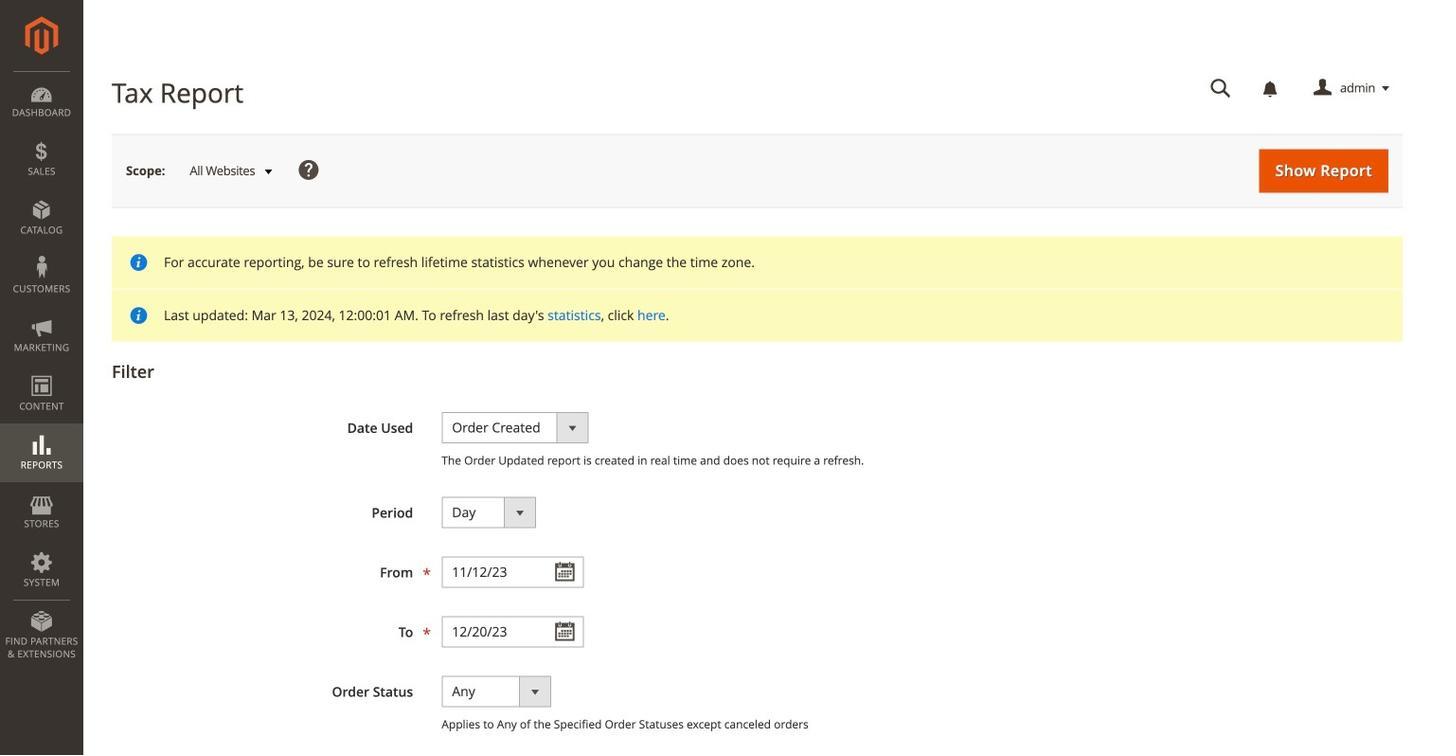 Task type: describe. For each thing, give the bounding box(es) containing it.
magento admin panel image
[[25, 16, 58, 55]]



Task type: locate. For each thing, give the bounding box(es) containing it.
menu bar
[[0, 71, 83, 670]]

None text field
[[442, 557, 584, 588]]

None text field
[[1198, 72, 1245, 105], [442, 616, 584, 648], [1198, 72, 1245, 105], [442, 616, 584, 648]]



